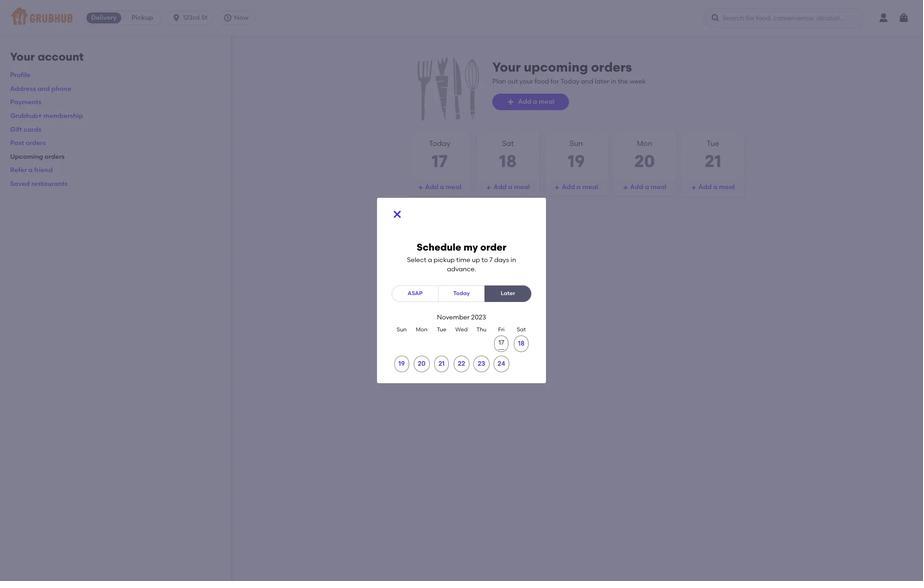 Task type: vqa. For each thing, say whether or not it's contained in the screenshot.
Cookie
no



Task type: locate. For each thing, give the bounding box(es) containing it.
21
[[705, 151, 722, 171], [439, 360, 445, 368]]

1 horizontal spatial your
[[493, 59, 521, 75]]

a down sat 18
[[509, 183, 513, 191]]

today button
[[439, 286, 485, 302]]

0 horizontal spatial 21
[[439, 360, 445, 368]]

and inside your upcoming orders plan out your food for today and later in the week
[[582, 78, 594, 85]]

gift
[[10, 126, 22, 134]]

a
[[533, 98, 538, 106], [28, 167, 33, 174], [440, 183, 445, 191], [509, 183, 513, 191], [577, 183, 581, 191], [645, 183, 650, 191], [714, 183, 718, 191], [428, 257, 432, 264]]

add down mon 20
[[631, 183, 644, 191]]

23
[[478, 360, 486, 368]]

19
[[568, 151, 585, 171], [399, 360, 405, 368]]

a down 17
[[440, 183, 445, 191]]

your
[[10, 50, 35, 63], [493, 59, 521, 75]]

0 horizontal spatial in
[[511, 257, 517, 264]]

your up profile
[[10, 50, 35, 63]]

saved restaurants link
[[10, 180, 68, 188]]

your upcoming orders plan out your food for today and later in the week
[[493, 59, 646, 85]]

1 horizontal spatial sun
[[570, 139, 584, 148]]

1 vertical spatial 20
[[418, 360, 426, 368]]

add a meal for 18
[[494, 183, 530, 191]]

1 horizontal spatial and
[[582, 78, 594, 85]]

a down tue 21
[[714, 183, 718, 191]]

order
[[481, 242, 507, 253]]

add a meal button down sun 19 on the right top
[[546, 179, 608, 196]]

0 vertical spatial in
[[611, 78, 617, 85]]

svg image
[[692, 185, 697, 191], [392, 209, 403, 220]]

today down advance.
[[454, 290, 470, 297]]

mon for mon
[[416, 327, 428, 333]]

sat inside sat 18
[[502, 139, 514, 148]]

add a meal button down 17
[[409, 179, 471, 196]]

22 button
[[454, 356, 470, 373]]

0 horizontal spatial sun
[[397, 327, 407, 333]]

cell
[[492, 336, 512, 353]]

upcoming orders
[[10, 153, 65, 161]]

up
[[472, 257, 480, 264]]

wed
[[456, 327, 468, 333]]

add a meal button down sat 18
[[477, 179, 540, 196]]

21 button
[[435, 356, 449, 373]]

tue
[[707, 139, 720, 148], [437, 327, 447, 333]]

1 horizontal spatial in
[[611, 78, 617, 85]]

mon
[[637, 139, 653, 148], [416, 327, 428, 333]]

today 17
[[429, 139, 451, 171]]

0 vertical spatial 21
[[705, 151, 722, 171]]

meal for 21
[[720, 183, 736, 191]]

a right refer
[[28, 167, 33, 174]]

tue for tue
[[437, 327, 447, 333]]

add for 19
[[562, 183, 576, 191]]

add down sat 18
[[494, 183, 507, 191]]

in left the
[[611, 78, 617, 85]]

svg image
[[899, 12, 910, 23], [172, 13, 181, 23], [223, 13, 233, 23], [712, 13, 721, 23], [508, 98, 515, 106], [418, 185, 424, 191], [487, 185, 492, 191], [555, 185, 560, 191], [623, 185, 629, 191]]

orders up 'upcoming orders' link
[[26, 139, 46, 147]]

1 vertical spatial 19
[[399, 360, 405, 368]]

delivery button
[[85, 11, 123, 25]]

your for upcoming
[[493, 59, 521, 75]]

1 horizontal spatial 19
[[568, 151, 585, 171]]

18
[[500, 151, 517, 171], [519, 340, 525, 348]]

1 vertical spatial in
[[511, 257, 517, 264]]

add a meal down sat 18
[[494, 183, 530, 191]]

orders up later
[[592, 59, 633, 75]]

1 vertical spatial today
[[429, 139, 451, 148]]

0 vertical spatial svg image
[[692, 185, 697, 191]]

add a meal button for 20
[[614, 179, 676, 196]]

today inside today button
[[454, 290, 470, 297]]

tue inside tue 21
[[707, 139, 720, 148]]

20 button
[[414, 356, 430, 373]]

0 vertical spatial sun
[[570, 139, 584, 148]]

payments link
[[10, 99, 42, 106]]

your account
[[10, 50, 84, 63]]

a down food
[[533, 98, 538, 106]]

add down sun 19 on the right top
[[562, 183, 576, 191]]

0 horizontal spatial tue
[[437, 327, 447, 333]]

a right select
[[428, 257, 432, 264]]

and
[[582, 78, 594, 85], [37, 85, 50, 93]]

0 vertical spatial orders
[[592, 59, 633, 75]]

out
[[508, 78, 519, 85]]

add for 17
[[425, 183, 439, 191]]

20
[[635, 151, 656, 171], [418, 360, 426, 368]]

the
[[618, 78, 629, 85]]

0 horizontal spatial sat
[[502, 139, 514, 148]]

2 horizontal spatial today
[[561, 78, 580, 85]]

18 inside 18 button
[[519, 340, 525, 348]]

add a meal button down tue 21
[[682, 179, 745, 196]]

meal down mon 20
[[651, 183, 667, 191]]

and left later
[[582, 78, 594, 85]]

upcoming orders link
[[10, 153, 65, 161]]

today
[[561, 78, 580, 85], [429, 139, 451, 148], [454, 290, 470, 297]]

sun for sun
[[397, 327, 407, 333]]

meal down sun 19 on the right top
[[583, 183, 599, 191]]

time
[[457, 257, 471, 264]]

add for 20
[[631, 183, 644, 191]]

0 horizontal spatial 18
[[500, 151, 517, 171]]

your up the out
[[493, 59, 521, 75]]

add a meal down mon 20
[[631, 183, 667, 191]]

1 horizontal spatial svg image
[[692, 185, 697, 191]]

mon for mon 20
[[637, 139, 653, 148]]

1 vertical spatial 21
[[439, 360, 445, 368]]

add a meal button down mon 20
[[614, 179, 676, 196]]

in inside schedule my order select a pickup time up to 7 days in advance.
[[511, 257, 517, 264]]

meal down 17
[[446, 183, 462, 191]]

add
[[519, 98, 532, 106], [425, 183, 439, 191], [494, 183, 507, 191], [562, 183, 576, 191], [631, 183, 644, 191], [699, 183, 712, 191]]

1 horizontal spatial today
[[454, 290, 470, 297]]

meal down sat 18
[[514, 183, 530, 191]]

0 vertical spatial tue
[[707, 139, 720, 148]]

add a meal down food
[[519, 98, 555, 106]]

in inside your upcoming orders plan out your food for today and later in the week
[[611, 78, 617, 85]]

address and phone link
[[10, 85, 71, 93]]

pickup
[[434, 257, 455, 264]]

1 vertical spatial orders
[[26, 139, 46, 147]]

meal down tue 21
[[720, 183, 736, 191]]

and left phone
[[37, 85, 50, 93]]

main navigation navigation
[[0, 0, 924, 36]]

add a meal down 17
[[425, 183, 462, 191]]

1 horizontal spatial 21
[[705, 151, 722, 171]]

0 vertical spatial 20
[[635, 151, 656, 171]]

in
[[611, 78, 617, 85], [511, 257, 517, 264]]

0 vertical spatial mon
[[637, 139, 653, 148]]

2 vertical spatial orders
[[45, 153, 65, 161]]

your inside your upcoming orders plan out your food for today and later in the week
[[493, 59, 521, 75]]

sat for sat
[[517, 327, 526, 333]]

0 horizontal spatial 19
[[399, 360, 405, 368]]

1 vertical spatial mon
[[416, 327, 428, 333]]

add a meal button for 21
[[682, 179, 745, 196]]

18 button
[[514, 336, 529, 353]]

add a meal button
[[493, 94, 570, 110], [409, 179, 471, 196], [477, 179, 540, 196], [546, 179, 608, 196], [614, 179, 676, 196], [682, 179, 745, 196]]

add down tue 21
[[699, 183, 712, 191]]

0 vertical spatial sat
[[502, 139, 514, 148]]

meal
[[539, 98, 555, 106], [446, 183, 462, 191], [514, 183, 530, 191], [583, 183, 599, 191], [651, 183, 667, 191], [720, 183, 736, 191]]

orders up friend
[[45, 153, 65, 161]]

1 horizontal spatial sat
[[517, 327, 526, 333]]

0 vertical spatial today
[[561, 78, 580, 85]]

mon inside mon 20
[[637, 139, 653, 148]]

2023
[[472, 314, 487, 322]]

19 button
[[395, 356, 409, 373]]

refer a friend link
[[10, 167, 53, 174]]

1 vertical spatial sun
[[397, 327, 407, 333]]

sun
[[570, 139, 584, 148], [397, 327, 407, 333]]

2 vertical spatial today
[[454, 290, 470, 297]]

today right the for
[[561, 78, 580, 85]]

20 inside button
[[418, 360, 426, 368]]

1 vertical spatial tue
[[437, 327, 447, 333]]

schedule my order select a pickup time up to 7 days in advance.
[[407, 242, 517, 274]]

1 vertical spatial 18
[[519, 340, 525, 348]]

add a meal
[[519, 98, 555, 106], [425, 183, 462, 191], [494, 183, 530, 191], [562, 183, 599, 191], [631, 183, 667, 191], [699, 183, 736, 191]]

in right days
[[511, 257, 517, 264]]

orders
[[592, 59, 633, 75], [26, 139, 46, 147], [45, 153, 65, 161]]

delivery
[[91, 14, 117, 22]]

address and phone
[[10, 85, 71, 93]]

phone
[[51, 85, 71, 93]]

later button
[[485, 286, 532, 302]]

a down mon 20
[[645, 183, 650, 191]]

add a meal down sun 19 on the right top
[[562, 183, 599, 191]]

add down 17
[[425, 183, 439, 191]]

add a meal down tue 21
[[699, 183, 736, 191]]

1 vertical spatial sat
[[517, 327, 526, 333]]

0 horizontal spatial 20
[[418, 360, 426, 368]]

0 horizontal spatial your
[[10, 50, 35, 63]]

now button
[[217, 11, 258, 25]]

1 vertical spatial svg image
[[392, 209, 403, 220]]

add a meal for 21
[[699, 183, 736, 191]]

0 horizontal spatial today
[[429, 139, 451, 148]]

1 horizontal spatial mon
[[637, 139, 653, 148]]

sun inside sun 19
[[570, 139, 584, 148]]

to
[[482, 257, 488, 264]]

today up 17
[[429, 139, 451, 148]]

add for 18
[[494, 183, 507, 191]]

meal for 20
[[651, 183, 667, 191]]

1 horizontal spatial tue
[[707, 139, 720, 148]]

today for today
[[454, 290, 470, 297]]

0 horizontal spatial svg image
[[392, 209, 403, 220]]

schedule
[[417, 242, 462, 253]]

add a meal for 20
[[631, 183, 667, 191]]

fri
[[499, 327, 505, 333]]

1 horizontal spatial 18
[[519, 340, 525, 348]]

0 horizontal spatial mon
[[416, 327, 428, 333]]



Task type: describe. For each thing, give the bounding box(es) containing it.
23 button
[[474, 356, 490, 373]]

add down your
[[519, 98, 532, 106]]

grubhub+
[[10, 112, 42, 120]]

november 2023
[[437, 314, 487, 322]]

add a meal button for 17
[[409, 179, 471, 196]]

account
[[38, 50, 84, 63]]

plan
[[493, 78, 507, 85]]

add a meal button down your
[[493, 94, 570, 110]]

address
[[10, 85, 36, 93]]

gift cards
[[10, 126, 41, 134]]

profile link
[[10, 71, 30, 79]]

payments
[[10, 99, 42, 106]]

a inside schedule my order select a pickup time up to 7 days in advance.
[[428, 257, 432, 264]]

refer a friend
[[10, 167, 53, 174]]

asap button
[[392, 286, 439, 302]]

svg image inside 123rd st button
[[172, 13, 181, 23]]

week
[[630, 78, 646, 85]]

123rd st
[[183, 14, 208, 22]]

123rd st button
[[166, 11, 217, 25]]

upcoming
[[10, 153, 43, 161]]

add a meal button for 18
[[477, 179, 540, 196]]

profile
[[10, 71, 30, 79]]

meal for 19
[[583, 183, 599, 191]]

svg image inside add a meal 'button'
[[692, 185, 697, 191]]

add for 21
[[699, 183, 712, 191]]

grubhub+ membership link
[[10, 112, 83, 120]]

24 button
[[494, 356, 510, 373]]

select
[[407, 257, 427, 264]]

my
[[464, 242, 478, 253]]

past orders link
[[10, 139, 46, 147]]

tue 21
[[705, 139, 722, 171]]

meal down food
[[539, 98, 555, 106]]

sat 18
[[500, 139, 517, 171]]

asap
[[408, 290, 423, 297]]

123rd
[[183, 14, 200, 22]]

22
[[458, 360, 466, 368]]

17
[[432, 151, 448, 171]]

1 horizontal spatial 20
[[635, 151, 656, 171]]

saved restaurants
[[10, 180, 68, 188]]

restaurants
[[31, 180, 68, 188]]

your
[[520, 78, 534, 85]]

food
[[535, 78, 549, 85]]

refer
[[10, 167, 27, 174]]

later
[[595, 78, 610, 85]]

in for schedule my order
[[511, 257, 517, 264]]

pickup
[[132, 14, 153, 22]]

sun for sun 19
[[570, 139, 584, 148]]

meal for 17
[[446, 183, 462, 191]]

thu
[[477, 327, 487, 333]]

add a meal button for 19
[[546, 179, 608, 196]]

cards
[[23, 126, 41, 134]]

meal for 18
[[514, 183, 530, 191]]

7
[[490, 257, 493, 264]]

sun 19
[[568, 139, 585, 171]]

sat for sat 18
[[502, 139, 514, 148]]

0 vertical spatial 18
[[500, 151, 517, 171]]

past orders
[[10, 139, 46, 147]]

gift cards link
[[10, 126, 41, 134]]

tue for tue 21
[[707, 139, 720, 148]]

in for your upcoming orders
[[611, 78, 617, 85]]

st
[[201, 14, 208, 22]]

orders inside your upcoming orders plan out your food for today and later in the week
[[592, 59, 633, 75]]

now
[[234, 14, 249, 22]]

pickup button
[[123, 11, 162, 25]]

mon 20
[[635, 139, 656, 171]]

friend
[[34, 167, 53, 174]]

24
[[498, 360, 506, 368]]

advance.
[[447, 266, 477, 274]]

0 vertical spatial 19
[[568, 151, 585, 171]]

today for today 17
[[429, 139, 451, 148]]

21 inside 21 button
[[439, 360, 445, 368]]

orders for past orders
[[26, 139, 46, 147]]

saved
[[10, 180, 30, 188]]

orders for upcoming orders
[[45, 153, 65, 161]]

19 inside button
[[399, 360, 405, 368]]

membership
[[43, 112, 83, 120]]

svg image inside now 'button'
[[223, 13, 233, 23]]

grubhub+ membership
[[10, 112, 83, 120]]

upcoming
[[524, 59, 589, 75]]

for
[[551, 78, 559, 85]]

a down sun 19 on the right top
[[577, 183, 581, 191]]

november
[[437, 314, 470, 322]]

days
[[495, 257, 510, 264]]

add a meal for 19
[[562, 183, 599, 191]]

add a meal for 17
[[425, 183, 462, 191]]

past
[[10, 139, 24, 147]]

later
[[501, 290, 516, 297]]

today inside your upcoming orders plan out your food for today and later in the week
[[561, 78, 580, 85]]

0 horizontal spatial and
[[37, 85, 50, 93]]

your for account
[[10, 50, 35, 63]]



